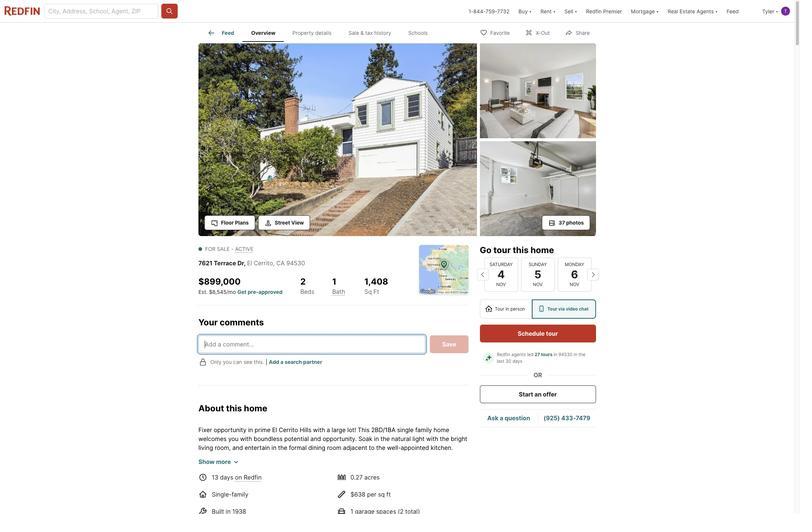 Task type: locate. For each thing, give the bounding box(es) containing it.
1 horizontal spatial this
[[358, 427, 370, 434]]

buy ▾
[[519, 8, 532, 14]]

1 horizontal spatial an
[[453, 472, 460, 479]]

on up retreat, at the bottom left
[[256, 480, 263, 488]]

an down lot
[[295, 489, 302, 497]]

redfin up last
[[497, 352, 511, 358]]

None button
[[485, 258, 519, 292], [522, 258, 555, 292], [558, 258, 592, 292], [485, 258, 519, 292], [522, 258, 555, 292], [558, 258, 592, 292]]

0 vertical spatial this
[[358, 427, 370, 434]]

income-
[[304, 489, 327, 497]]

1 vertical spatial feed
[[222, 30, 234, 36]]

redfin up retreat, at the bottom left
[[244, 474, 262, 482]]

the up kitchen.
[[440, 436, 449, 443]]

unfinished
[[434, 463, 464, 470]]

1 nov from the left
[[497, 282, 506, 288]]

cerrito left ca
[[254, 260, 273, 267]]

schools tab
[[400, 24, 437, 42]]

feed inside button
[[727, 8, 739, 14]]

history
[[375, 30, 392, 36]]

nov down 5
[[534, 282, 543, 288]]

94530 right ca
[[287, 260, 305, 267]]

a right add
[[281, 359, 284, 366]]

a down 'too.'
[[274, 507, 278, 515]]

, down the active link
[[244, 260, 246, 267]]

property details
[[293, 30, 332, 36]]

cerrito up "potential"
[[279, 427, 298, 434]]

welcomes
[[199, 436, 227, 443]]

0 vertical spatial this
[[513, 245, 529, 256]]

per
[[367, 492, 377, 499]]

on redfin link
[[235, 474, 262, 482]]

0 horizontal spatial redfin
[[244, 474, 262, 482]]

family down backyard
[[232, 492, 249, 499]]

nov down the 6
[[570, 282, 580, 288]]

the up full
[[377, 445, 386, 452]]

tax
[[366, 30, 373, 36]]

1 horizontal spatial this
[[513, 245, 529, 256]]

cerrito for hills
[[279, 427, 298, 434]]

a left sq at the bottom
[[371, 489, 375, 497]]

a right perhaps
[[464, 480, 467, 488]]

redfin premier button
[[582, 0, 627, 22]]

walk-
[[424, 454, 439, 461]]

0 horizontal spatial or
[[288, 489, 294, 497]]

with up rare
[[389, 463, 401, 470]]

0 horizontal spatial el
[[247, 260, 252, 267]]

soak
[[359, 436, 373, 443]]

0 vertical spatial tour
[[494, 245, 511, 256]]

7621 terrace dr , el cerrito , ca 94530
[[199, 260, 305, 267]]

backyard
[[228, 480, 254, 488]]

0 vertical spatial to
[[369, 445, 375, 452]]

for up "imagination"
[[298, 498, 306, 506]]

a
[[381, 472, 385, 479], [371, 489, 375, 497]]

, left ca
[[273, 260, 275, 267]]

you right only
[[223, 359, 232, 366]]

in the last 30 days
[[497, 352, 587, 365]]

el for prime
[[272, 427, 277, 434]]

&
[[361, 30, 364, 36]]

ample
[[295, 463, 312, 470]]

cerrito for ,
[[254, 260, 273, 267]]

details
[[316, 30, 332, 36]]

unit.
[[357, 489, 369, 497]]

0 vertical spatial cerrito
[[254, 260, 273, 267]]

1 vertical spatial cerrito
[[279, 427, 298, 434]]

1 vertical spatial can
[[253, 472, 263, 479]]

tour for tour in person
[[495, 307, 505, 312]]

1 horizontal spatial tour
[[548, 307, 558, 312]]

1 horizontal spatial or
[[432, 480, 437, 488]]

home down bedrooms, in the left bottom of the page
[[352, 463, 367, 470]]

▾ right agents
[[716, 8, 718, 14]]

or up ideal
[[288, 489, 294, 497]]

overview tab
[[243, 24, 284, 42]]

0 horizontal spatial tour
[[494, 245, 511, 256]]

2 ▾ from the left
[[554, 8, 556, 14]]

1 vertical spatial el
[[272, 427, 277, 434]]

94530 right tours
[[559, 352, 573, 358]]

in
[[506, 307, 510, 312], [554, 352, 558, 358], [574, 352, 578, 358], [248, 427, 253, 434], [374, 436, 379, 443], [272, 445, 277, 452], [439, 454, 444, 461]]

closet down second
[[248, 463, 265, 470]]

producing
[[327, 489, 355, 497]]

1 horizontal spatial can
[[253, 472, 263, 479]]

2 horizontal spatial an
[[535, 391, 542, 399]]

find,
[[400, 472, 412, 479]]

2 beds
[[301, 277, 315, 296]]

tab list containing feed
[[199, 23, 443, 42]]

2 horizontal spatial nov
[[570, 282, 580, 288]]

0 vertical spatial you
[[223, 359, 232, 366]]

home down flexibility
[[243, 507, 259, 515]]

2 horizontal spatial to
[[455, 498, 461, 506]]

2 , from the left
[[273, 260, 275, 267]]

0 horizontal spatial feed
[[222, 30, 234, 36]]

activities,
[[403, 480, 430, 488]]

0 horizontal spatial cerrito
[[254, 260, 273, 267]]

this.
[[254, 359, 264, 366]]

lifestyle.
[[356, 472, 380, 479]]

situated
[[199, 454, 222, 461]]

433-
[[562, 415, 576, 423]]

lot!
[[348, 427, 356, 434]]

redfin inside button
[[586, 8, 602, 14]]

0 horizontal spatial can
[[233, 359, 242, 366]]

0 vertical spatial el
[[247, 260, 252, 267]]

1 vertical spatial to
[[283, 472, 289, 479]]

cerrito inside fixer opportunity in prime el cerrito hills with a large lot! this 2bd/1ba single family home welcomes you with boundless potential and opportunity. soak in the natural light with the bright living room, and entertain in the formal dining room adjacent to the well-appointed kitchen. situated on the second floor are two generously sized bedrooms, full bathroom, walk-in closet and hallway linen closet providing ample storage.       this home comes with a spacious unfinished basement that you can shape to your unique needs and lifestyle. a rare find, it also boasts an expansive backyard on a .27 acre lot for hosting large get-togethers and activities, or perhaps a multi-generational retreat, adu or an income-producing unit. a dedicated parking garage provides lots of flexibility too. ideal for investors and prospective homeowners alike looking to customize their home with a little imagination and some tlc.
[[279, 427, 298, 434]]

tour left person
[[495, 307, 505, 312]]

mortgage ▾
[[631, 8, 659, 14]]

0 horizontal spatial 94530
[[287, 260, 305, 267]]

feed left overview
[[222, 30, 234, 36]]

el for ,
[[247, 260, 252, 267]]

question
[[505, 415, 531, 423]]

City, Address, School, Agent, ZIP search field
[[44, 4, 158, 19]]

1 horizontal spatial closet
[[446, 454, 463, 461]]

1 horizontal spatial days
[[513, 359, 523, 365]]

x-
[[536, 30, 541, 36]]

27
[[535, 352, 541, 358]]

0 vertical spatial feed
[[727, 8, 739, 14]]

submit search image
[[166, 7, 173, 15]]

▾ left user photo
[[776, 8, 779, 14]]

to up bedrooms, in the left bottom of the page
[[369, 445, 375, 452]]

0 vertical spatial a
[[381, 472, 385, 479]]

for right lot
[[303, 480, 310, 488]]

adu
[[274, 489, 286, 497]]

sale & tax history tab
[[340, 24, 400, 42]]

tour for go
[[494, 245, 511, 256]]

natural
[[392, 436, 411, 443]]

to up acre
[[283, 472, 289, 479]]

2 vertical spatial an
[[295, 489, 302, 497]]

2 horizontal spatial redfin
[[586, 8, 602, 14]]

4 ▾ from the left
[[657, 8, 659, 14]]

6
[[572, 268, 579, 281]]

about
[[199, 404, 224, 414]]

tour right "schedule"
[[547, 330, 559, 338]]

1 vertical spatial you
[[228, 436, 239, 443]]

1 horizontal spatial tour
[[547, 330, 559, 338]]

el right dr
[[247, 260, 252, 267]]

1 horizontal spatial nov
[[534, 282, 543, 288]]

tour for schedule
[[547, 330, 559, 338]]

that
[[228, 472, 239, 479]]

light
[[413, 436, 425, 443]]

sale & tax history
[[349, 30, 392, 36]]

you down opportunity
[[228, 436, 239, 443]]

adjacent
[[343, 445, 368, 452]]

days
[[513, 359, 523, 365], [220, 474, 233, 482]]

Add a comment... text field
[[205, 340, 420, 349]]

living
[[199, 445, 213, 452]]

1 horizontal spatial el
[[272, 427, 277, 434]]

closet up unfinished
[[446, 454, 463, 461]]

tour in person
[[495, 307, 526, 312]]

3 nov from the left
[[570, 282, 580, 288]]

$6,545
[[209, 289, 227, 295]]

feed right agents
[[727, 8, 739, 14]]

tour left via
[[548, 307, 558, 312]]

0 vertical spatial large
[[332, 427, 346, 434]]

0 horizontal spatial days
[[220, 474, 233, 482]]

2 tour from the left
[[548, 307, 558, 312]]

large up producing
[[335, 480, 349, 488]]

see
[[244, 359, 253, 366]]

0 horizontal spatial this
[[338, 463, 350, 470]]

1 vertical spatial redfin
[[497, 352, 511, 358]]

family up light
[[416, 427, 432, 434]]

on down the room,
[[224, 454, 231, 461]]

7732
[[497, 8, 510, 14]]

this down sized
[[338, 463, 350, 470]]

out
[[541, 30, 550, 36]]

el inside fixer opportunity in prime el cerrito hills with a large lot! this 2bd/1ba single family home welcomes you with boundless potential and opportunity. soak in the natural light with the bright living room, and entertain in the formal dining room adjacent to the well-appointed kitchen. situated on the second floor are two generously sized bedrooms, full bathroom, walk-in closet and hallway linen closet providing ample storage.       this home comes with a spacious unfinished basement that you can shape to your unique needs and lifestyle. a rare find, it also boasts an expansive backyard on a .27 acre lot for hosting large get-togethers and activities, or perhaps a multi-generational retreat, adu or an income-producing unit. a dedicated parking garage provides lots of flexibility too. ideal for investors and prospective homeowners alike looking to customize their home with a little imagination and some tlc.
[[272, 427, 277, 434]]

1 horizontal spatial redfin
[[497, 352, 511, 358]]

a left rare
[[381, 472, 385, 479]]

save button
[[430, 336, 469, 354]]

0 horizontal spatial closet
[[248, 463, 265, 470]]

days down the agents
[[513, 359, 523, 365]]

tour via video chat option
[[533, 300, 597, 319]]

nov for 4
[[497, 282, 506, 288]]

person
[[511, 307, 526, 312]]

3 ▾ from the left
[[575, 8, 578, 14]]

6 ▾ from the left
[[776, 8, 779, 14]]

1 horizontal spatial cerrito
[[279, 427, 298, 434]]

home up kitchen.
[[434, 427, 450, 434]]

1 vertical spatial closet
[[248, 463, 265, 470]]

bath link
[[332, 288, 345, 296]]

formal
[[289, 445, 307, 452]]

the up the are
[[278, 445, 288, 452]]

floor plans
[[221, 220, 249, 226]]

bright
[[451, 436, 468, 443]]

the right tours
[[579, 352, 586, 358]]

redfin for redfin premier
[[586, 8, 602, 14]]

0 horizontal spatial on
[[224, 454, 231, 461]]

▾ for buy ▾
[[530, 8, 532, 14]]

this up soak
[[358, 427, 370, 434]]

$899,000 est. $6,545 /mo get pre-approved
[[199, 277, 283, 295]]

potential
[[285, 436, 309, 443]]

to right looking
[[455, 498, 461, 506]]

an left offer
[[535, 391, 542, 399]]

5 ▾ from the left
[[716, 8, 718, 14]]

▾ inside dropdown button
[[716, 8, 718, 14]]

beds
[[301, 288, 315, 296]]

with
[[313, 427, 325, 434], [240, 436, 252, 443], [427, 436, 439, 443], [389, 463, 401, 470], [261, 507, 273, 515]]

your
[[291, 472, 303, 479]]

on down linen
[[235, 474, 242, 482]]

boundless
[[254, 436, 283, 443]]

▾ right mortgage
[[657, 8, 659, 14]]

1 horizontal spatial feed
[[727, 8, 739, 14]]

rent ▾
[[541, 8, 556, 14]]

ft
[[374, 288, 379, 296]]

1 horizontal spatial 94530
[[559, 352, 573, 358]]

sell
[[565, 8, 574, 14]]

2 vertical spatial you
[[241, 472, 251, 479]]

1 vertical spatial tour
[[547, 330, 559, 338]]

and down situated
[[199, 463, 209, 470]]

0 vertical spatial days
[[513, 359, 523, 365]]

0 horizontal spatial to
[[283, 472, 289, 479]]

days right 13
[[220, 474, 233, 482]]

an inside "button"
[[535, 391, 542, 399]]

or
[[432, 480, 437, 488], [288, 489, 294, 497]]

1 vertical spatial this
[[226, 404, 242, 414]]

1 vertical spatial family
[[232, 492, 249, 499]]

0 horizontal spatial nov
[[497, 282, 506, 288]]

favorite
[[491, 30, 510, 36]]

0 horizontal spatial ,
[[244, 260, 246, 267]]

37 photos button
[[542, 216, 591, 231]]

nov inside sunday 5 nov
[[534, 282, 543, 288]]

feed inside tab list
[[222, 30, 234, 36]]

and left the some
[[327, 507, 338, 515]]

large up opportunity.
[[332, 427, 346, 434]]

94530
[[287, 260, 305, 267], [559, 352, 573, 358]]

the up linen
[[232, 454, 242, 461]]

▾ for mortgage ▾
[[657, 8, 659, 14]]

tour inside button
[[547, 330, 559, 338]]

redfin left the "premier"
[[586, 8, 602, 14]]

full
[[383, 454, 392, 461]]

844-
[[474, 8, 486, 14]]

▾ right "rent"
[[554, 8, 556, 14]]

0 vertical spatial 94530
[[287, 260, 305, 267]]

generational
[[215, 489, 250, 497]]

two
[[291, 454, 301, 461]]

2 vertical spatial redfin
[[244, 474, 262, 482]]

0 vertical spatial an
[[535, 391, 542, 399]]

0 horizontal spatial tour
[[495, 307, 505, 312]]

tab list
[[199, 23, 443, 42]]

▾ right buy
[[530, 8, 532, 14]]

you up backyard
[[241, 472, 251, 479]]

sunday 5 nov
[[529, 262, 548, 288]]

can left shape
[[253, 472, 263, 479]]

a up find,
[[403, 463, 406, 470]]

0 vertical spatial family
[[416, 427, 432, 434]]

appointed
[[401, 445, 429, 452]]

0 horizontal spatial this
[[226, 404, 242, 414]]

2 nov from the left
[[534, 282, 543, 288]]

plans
[[235, 220, 249, 226]]

retreat,
[[251, 489, 272, 497]]

el up the boundless
[[272, 427, 277, 434]]

1 horizontal spatial a
[[381, 472, 385, 479]]

an up perhaps
[[453, 472, 460, 479]]

(925) 433-7479 link
[[544, 415, 591, 423]]

0 horizontal spatial a
[[371, 489, 375, 497]]

dedicated
[[376, 489, 405, 497]]

1 vertical spatial or
[[288, 489, 294, 497]]

1 ▾ from the left
[[530, 8, 532, 14]]

street
[[275, 220, 290, 226]]

nov inside saturday 4 nov
[[497, 282, 506, 288]]

a right ask
[[500, 415, 504, 423]]

1 vertical spatial 94530
[[559, 352, 573, 358]]

1 horizontal spatial ,
[[273, 260, 275, 267]]

list box
[[480, 300, 597, 319]]

a
[[281, 359, 284, 366], [500, 415, 504, 423], [327, 427, 330, 434], [403, 463, 406, 470], [265, 480, 268, 488], [464, 480, 467, 488], [274, 507, 278, 515]]

0 vertical spatial or
[[432, 480, 437, 488]]

home up sunday
[[531, 245, 555, 256]]

property
[[293, 30, 314, 36]]

▾ for rent ▾
[[554, 8, 556, 14]]

nov down 4
[[497, 282, 506, 288]]

7621 terrace dr, el cerrito, ca 94530 image
[[199, 43, 477, 236], [480, 43, 597, 138], [480, 141, 597, 236]]

get
[[238, 289, 247, 295]]

0 vertical spatial redfin
[[586, 8, 602, 14]]

rent
[[541, 8, 552, 14]]

led
[[528, 352, 534, 358]]

1 tour from the left
[[495, 307, 505, 312]]

with down 'too.'
[[261, 507, 273, 515]]

▾ right 'sell'
[[575, 8, 578, 14]]

with right hills
[[313, 427, 325, 434]]

nov inside monday 6 nov
[[570, 282, 580, 288]]

7479
[[576, 415, 591, 423]]

search
[[285, 359, 302, 366]]

sell ▾ button
[[560, 0, 582, 22]]

tour up "saturday"
[[494, 245, 511, 256]]

nov
[[497, 282, 506, 288], [534, 282, 543, 288], [570, 282, 580, 288]]

1 horizontal spatial on
[[235, 474, 242, 482]]

can left see
[[233, 359, 242, 366]]

nov for 5
[[534, 282, 543, 288]]

1 horizontal spatial family
[[416, 427, 432, 434]]

$638
[[351, 492, 366, 499]]

investors
[[307, 498, 333, 506]]

with up kitchen.
[[427, 436, 439, 443]]

a up opportunity.
[[327, 427, 330, 434]]

or up "garage"
[[432, 480, 437, 488]]



Task type: vqa. For each thing, say whether or not it's contained in the screenshot.
Schools "LINK"
no



Task type: describe. For each thing, give the bounding box(es) containing it.
▾ for tyler ▾
[[776, 8, 779, 14]]

imagination
[[293, 507, 326, 515]]

customize
[[199, 507, 227, 515]]

spacious
[[408, 463, 433, 470]]

opportunity
[[214, 427, 247, 434]]

add
[[269, 359, 279, 366]]

alike
[[419, 498, 432, 506]]

looking
[[434, 498, 454, 506]]

.27
[[270, 480, 278, 488]]

the down 2bd/1ba
[[381, 436, 390, 443]]

in inside tour in person option
[[506, 307, 510, 312]]

1,408 sq ft
[[365, 277, 388, 296]]

partner
[[303, 359, 322, 366]]

in inside in the last 30 days
[[574, 352, 578, 358]]

user photo image
[[782, 7, 791, 16]]

1 , from the left
[[244, 260, 246, 267]]

for sale - active
[[205, 246, 254, 252]]

perhaps
[[439, 480, 462, 488]]

0 horizontal spatial an
[[295, 489, 302, 497]]

1
[[332, 277, 337, 287]]

redfin for redfin agents led 27 tours in 94530
[[497, 352, 511, 358]]

1 vertical spatial for
[[298, 498, 306, 506]]

overview
[[251, 30, 276, 36]]

ask a question link
[[488, 415, 531, 423]]

▾ for sell ▾
[[575, 8, 578, 14]]

2
[[301, 277, 306, 287]]

home up prime
[[244, 404, 268, 414]]

sale
[[349, 30, 359, 36]]

37 photos
[[559, 220, 584, 226]]

est.
[[199, 289, 208, 295]]

also
[[419, 472, 431, 479]]

single-family
[[212, 492, 249, 499]]

street view button
[[258, 216, 310, 231]]

show more button
[[199, 458, 238, 467]]

room
[[327, 445, 342, 452]]

mortgage ▾ button
[[627, 0, 664, 22]]

$638 per sq ft
[[351, 492, 391, 499]]

active link
[[235, 246, 254, 252]]

and up get-
[[344, 472, 355, 479]]

list box containing tour in person
[[480, 300, 597, 319]]

days inside in the last 30 days
[[513, 359, 523, 365]]

lot
[[294, 480, 301, 488]]

can inside fixer opportunity in prime el cerrito hills with a large lot! this 2bd/1ba single family home welcomes you with boundless potential and opportunity. soak in the natural light with the bright living room, and entertain in the formal dining room adjacent to the well-appointed kitchen. situated on the second floor are two generously sized bedrooms, full bathroom, walk-in closet and hallway linen closet providing ample storage.       this home comes with a spacious unfinished basement that you can shape to your unique needs and lifestyle. a rare find, it also boasts an expansive backyard on a .27 acre lot for hosting large get-togethers and activities, or perhaps a multi-generational retreat, adu or an income-producing unit. a dedicated parking garage provides lots of flexibility too. ideal for investors and prospective homeowners alike looking to customize their home with a little imagination and some tlc.
[[253, 472, 263, 479]]

some
[[339, 507, 355, 515]]

active
[[235, 246, 254, 252]]

1 vertical spatial an
[[453, 472, 460, 479]]

sell ▾
[[565, 8, 578, 14]]

0 vertical spatial for
[[303, 480, 310, 488]]

homeowners
[[381, 498, 417, 506]]

map entry image
[[419, 245, 469, 295]]

their
[[229, 507, 242, 515]]

759-
[[486, 8, 498, 14]]

13
[[212, 474, 218, 482]]

unique
[[305, 472, 324, 479]]

real
[[668, 8, 679, 14]]

generously
[[303, 454, 334, 461]]

providing
[[267, 463, 293, 470]]

share
[[576, 30, 590, 36]]

0.27
[[351, 474, 363, 482]]

save
[[443, 341, 457, 348]]

rent ▾ button
[[536, 0, 560, 22]]

fixer
[[199, 427, 212, 434]]

photos
[[567, 220, 584, 226]]

your comments
[[199, 318, 264, 328]]

tour for tour via video chat
[[548, 307, 558, 312]]

property details tab
[[284, 24, 340, 42]]

37
[[559, 220, 565, 226]]

get-
[[350, 480, 362, 488]]

1,408
[[365, 277, 388, 287]]

saturday
[[490, 262, 513, 268]]

and down producing
[[334, 498, 345, 506]]

view
[[292, 220, 304, 226]]

add a search partner button
[[269, 359, 322, 366]]

0 vertical spatial closet
[[446, 454, 463, 461]]

via
[[559, 307, 565, 312]]

hills
[[300, 427, 312, 434]]

schedule
[[518, 330, 545, 338]]

are
[[280, 454, 289, 461]]

and up dining
[[311, 436, 321, 443]]

13 days on redfin
[[212, 474, 262, 482]]

start an offer button
[[480, 386, 597, 404]]

get pre-approved link
[[238, 289, 283, 295]]

parking
[[406, 489, 427, 497]]

1 vertical spatial this
[[338, 463, 350, 470]]

comes
[[369, 463, 388, 470]]

1-844-759-7732 link
[[469, 8, 510, 14]]

the inside in the last 30 days
[[579, 352, 586, 358]]

nov for 6
[[570, 282, 580, 288]]

with up entertain
[[240, 436, 252, 443]]

real estate agents ▾ link
[[668, 0, 718, 22]]

sale
[[217, 246, 230, 252]]

0 vertical spatial can
[[233, 359, 242, 366]]

mortgage ▾ button
[[631, 0, 659, 22]]

prime
[[255, 427, 271, 434]]

about this home
[[199, 404, 268, 414]]

tour in person option
[[480, 300, 533, 319]]

and right the room,
[[233, 445, 243, 452]]

2 horizontal spatial on
[[256, 480, 263, 488]]

2 vertical spatial to
[[455, 498, 461, 506]]

next image
[[588, 269, 599, 281]]

-
[[231, 246, 234, 252]]

redfin premier
[[586, 8, 623, 14]]

family inside fixer opportunity in prime el cerrito hills with a large lot! this 2bd/1ba single family home welcomes you with boundless potential and opportunity. soak in the natural light with the bright living room, and entertain in the formal dining room adjacent to the well-appointed kitchen. situated on the second floor are two generously sized bedrooms, full bathroom, walk-in closet and hallway linen closet providing ample storage.       this home comes with a spacious unfinished basement that you can shape to your unique needs and lifestyle. a rare find, it also boasts an expansive backyard on a .27 acre lot for hosting large get-togethers and activities, or perhaps a multi-generational retreat, adu or an income-producing unit. a dedicated parking garage provides lots of flexibility too. ideal for investors and prospective homeowners alike looking to customize their home with a little imagination and some tlc.
[[416, 427, 432, 434]]

go
[[480, 245, 492, 256]]

buy ▾ button
[[519, 0, 532, 22]]

and down rare
[[391, 480, 402, 488]]

1 vertical spatial large
[[335, 480, 349, 488]]

fixer opportunity in prime el cerrito hills with a large lot! this 2bd/1ba single family home welcomes you with boundless potential and opportunity. soak in the natural light with the bright living room, and entertain in the formal dining room adjacent to the well-appointed kitchen. situated on the second floor are two generously sized bedrooms, full bathroom, walk-in closet and hallway linen closet providing ample storage.       this home comes with a spacious unfinished basement that you can shape to your unique needs and lifestyle. a rare find, it also boasts an expansive backyard on a .27 acre lot for hosting large get-togethers and activities, or perhaps a multi-generational retreat, adu or an income-producing unit. a dedicated parking garage provides lots of flexibility too. ideal for investors and prospective homeowners alike looking to customize their home with a little imagination and some tlc.
[[199, 427, 468, 515]]

previous image
[[477, 269, 489, 281]]

1 vertical spatial a
[[371, 489, 375, 497]]

multi-
[[199, 489, 215, 497]]

only
[[210, 359, 222, 366]]

bedrooms,
[[352, 454, 382, 461]]

tyler
[[763, 8, 775, 14]]

a left .27
[[265, 480, 268, 488]]

for
[[205, 246, 216, 252]]

1 vertical spatial days
[[220, 474, 233, 482]]

share button
[[559, 25, 597, 40]]

0 horizontal spatial family
[[232, 492, 249, 499]]

ask
[[488, 415, 499, 423]]

1 horizontal spatial to
[[369, 445, 375, 452]]



